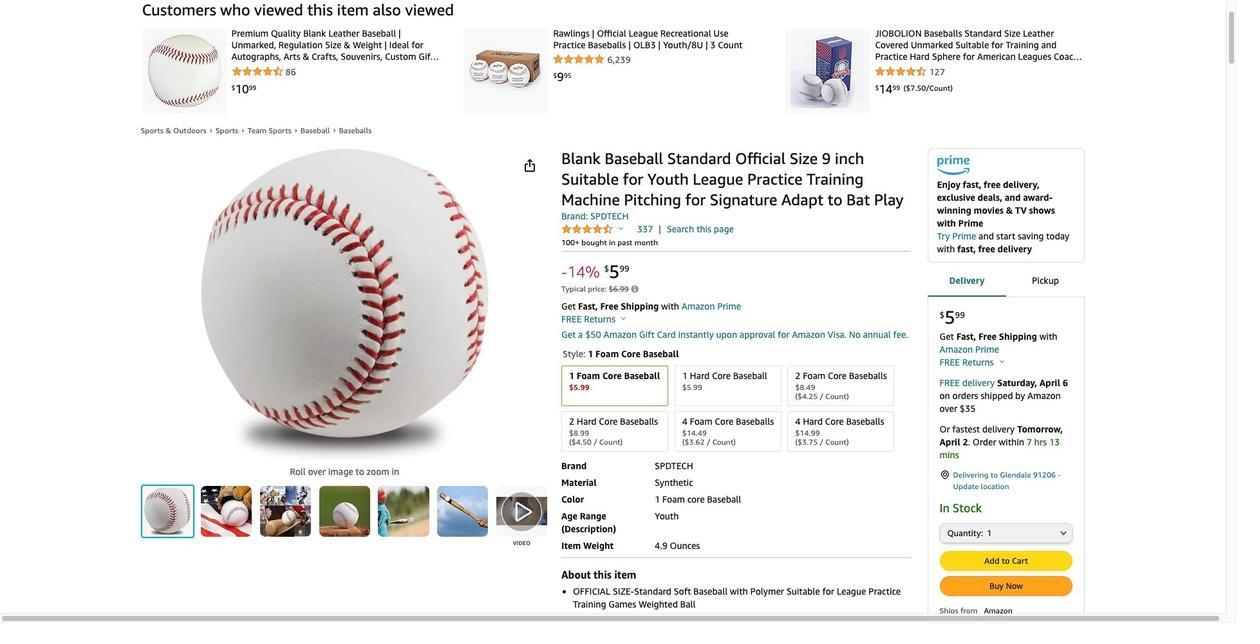 Task type: vqa. For each thing, say whether or not it's contained in the screenshot.
27.5" at bottom right
no



Task type: describe. For each thing, give the bounding box(es) containing it.
premium quality blank leather baseball | unmarked, regulation size & weight | ideal for autographs, arts & crafts, souvenirs, image
[[147, 34, 221, 108]]

0 vertical spatial popover image
[[619, 227, 624, 230]]

learn more about amazon pricing and savings image
[[631, 286, 639, 295]]

2 vertical spatial popover image
[[1000, 360, 1005, 364]]

jiobolion baseballs standard size leather covered unmarked suitable for training and practice hard sphere for american league image
[[791, 34, 865, 108]]



Task type: locate. For each thing, give the bounding box(es) containing it.
amazon prime logo image
[[938, 155, 970, 179]]

dropdown image
[[1061, 531, 1067, 536]]

rawlings | official league recreational use practice baseballs | olb3 | youth/8u | 3 count image
[[469, 34, 543, 108]]

blank baseball standard official size 9 inch suitable for youth league practice training machine pitching for signature adapt to bat play image
[[200, 148, 489, 460]]

None submit
[[142, 486, 193, 537], [437, 486, 489, 537], [497, 486, 548, 537], [941, 552, 1072, 571], [941, 577, 1072, 596], [142, 486, 193, 537], [437, 486, 489, 537], [497, 486, 548, 537], [941, 552, 1072, 571], [941, 577, 1072, 596]]

1 vertical spatial popover image
[[622, 317, 626, 320]]

option group
[[558, 363, 911, 455]]

list
[[130, 28, 1097, 113]]

popover image
[[619, 227, 624, 230], [622, 317, 626, 320], [1000, 360, 1005, 364]]

tab list
[[928, 265, 1085, 298]]



